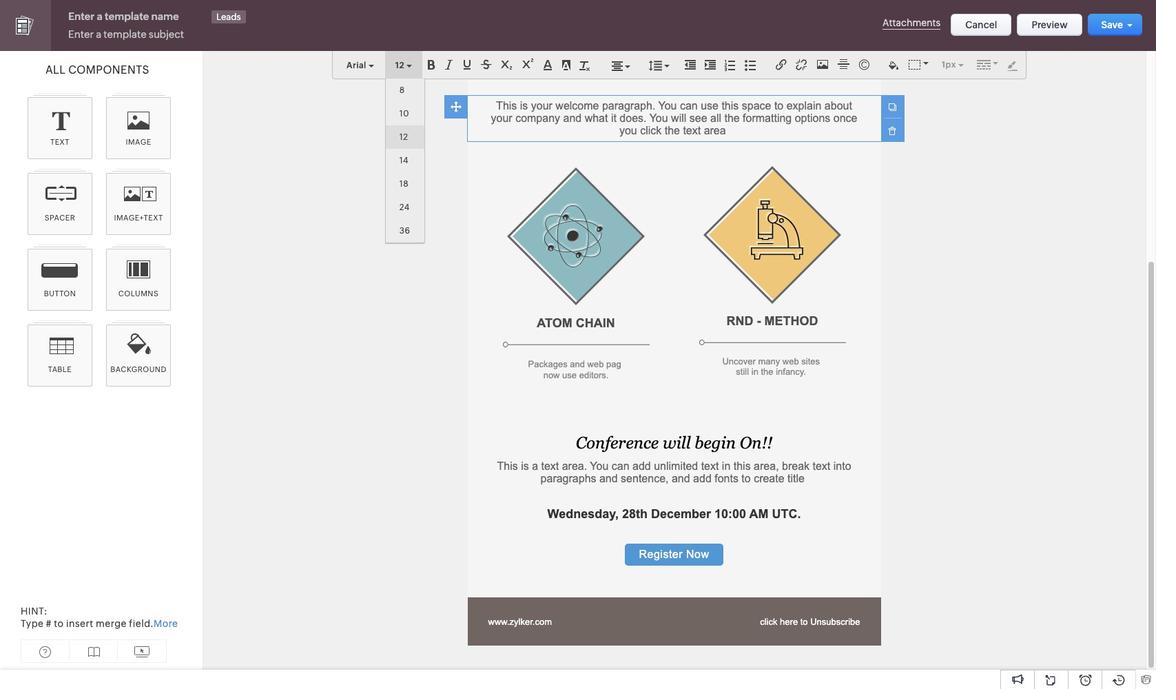 Task type: vqa. For each thing, say whether or not it's contained in the screenshot.
Attachments
yes



Task type: describe. For each thing, give the bounding box(es) containing it.
Enter a template name text field
[[65, 10, 213, 24]]

attachments
[[883, 17, 941, 28]]



Task type: locate. For each thing, give the bounding box(es) containing it.
save
[[1102, 19, 1124, 30]]

None button
[[951, 14, 1012, 36], [1018, 14, 1083, 36], [951, 14, 1012, 36], [1018, 14, 1083, 36]]

leads
[[216, 12, 241, 22]]



